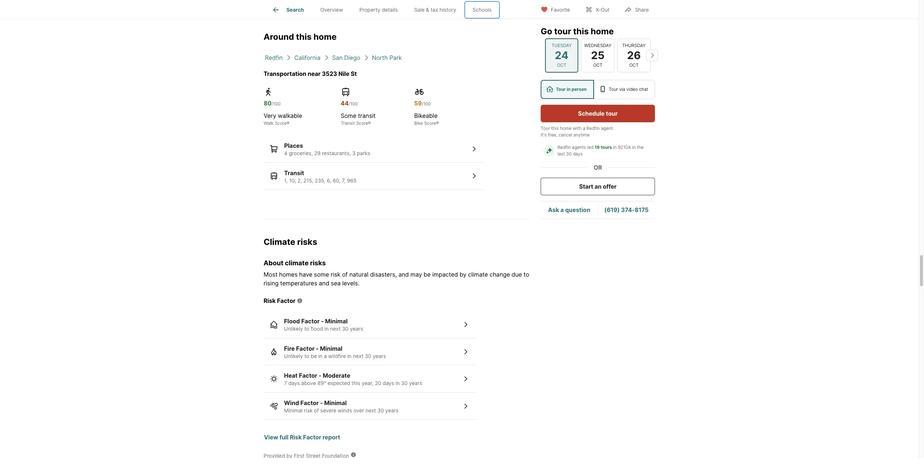 Task type: vqa. For each thing, say whether or not it's contained in the screenshot.


Task type: describe. For each thing, give the bounding box(es) containing it.
very
[[264, 112, 276, 120]]

tour for tour via video chat
[[609, 87, 619, 92]]

3
[[353, 150, 356, 156]]

tour for go
[[555, 26, 572, 37]]

unlikely for flood
[[284, 326, 303, 332]]

over
[[354, 408, 364, 414]]

tax
[[431, 7, 439, 13]]

x-
[[596, 6, 601, 13]]

44
[[341, 100, 349, 107]]

schedule tour
[[579, 110, 618, 117]]

a inside fire factor - minimal unlikely to be in a wildfire in next 30 years
[[324, 353, 327, 359]]

an
[[595, 183, 602, 190]]

due
[[512, 271, 522, 279]]

above
[[302, 381, 316, 387]]

san
[[332, 54, 343, 61]]

climate
[[264, 237, 296, 247]]

question
[[566, 207, 591, 214]]

20
[[375, 381, 382, 387]]

agents
[[572, 145, 587, 150]]

transportation
[[264, 70, 307, 77]]

4
[[284, 150, 288, 156]]

flood
[[284, 318, 300, 325]]

risk inside button
[[290, 434, 302, 442]]

home for around this home
[[314, 32, 337, 42]]

in inside option
[[567, 87, 571, 92]]

1,
[[284, 177, 288, 184]]

7,
[[342, 177, 346, 184]]

wind
[[284, 400, 299, 407]]

80 /100
[[264, 100, 281, 107]]

winds
[[338, 408, 352, 414]]

restaurants,
[[322, 150, 351, 156]]

or
[[594, 164, 603, 171]]

factor for flood
[[302, 318, 320, 325]]

/100 for 80
[[272, 101, 281, 107]]

offer
[[603, 183, 617, 190]]

flood
[[311, 326, 323, 332]]

3523
[[322, 70, 337, 77]]

redfin for redfin agents led 19 tours in 92104
[[558, 145, 571, 150]]

factor inside button
[[303, 434, 322, 442]]

2 horizontal spatial redfin
[[587, 126, 600, 131]]

around this home
[[264, 32, 337, 42]]

home for tour this home with a redfin agent.
[[560, 126, 572, 131]]

sale & tax history tab
[[406, 1, 465, 19]]

be inside most homes have some risk of natural disasters, and may be impacted by climate change due to rising temperatures and sea levels.
[[424, 271, 431, 279]]

san diego link
[[332, 54, 361, 61]]

0 vertical spatial and
[[399, 271, 409, 279]]

1 vertical spatial risks
[[310, 259, 326, 267]]

north
[[372, 54, 388, 61]]

/100 for 59
[[422, 101, 431, 107]]

(619)
[[605, 207, 620, 214]]

share
[[636, 6, 649, 13]]

965
[[347, 177, 357, 184]]

next image
[[647, 50, 658, 61]]

levels.
[[343, 280, 360, 287]]

groceries,
[[289, 150, 313, 156]]

it's
[[541, 132, 547, 138]]

ask a question link
[[549, 207, 591, 214]]

tuesday 24 oct
[[552, 43, 572, 68]]

factor for wind
[[301, 400, 319, 407]]

tour for schedule
[[606, 110, 618, 117]]

2 horizontal spatial home
[[591, 26, 614, 37]]

30 inside in the last 30 days
[[567, 151, 572, 157]]

minimal down wind
[[284, 408, 303, 414]]

cancel
[[559, 132, 573, 138]]

of inside wind factor - minimal minimal risk of severe winds over next 30 years
[[314, 408, 319, 414]]

tour for tour in person
[[556, 87, 566, 92]]

next inside wind factor - minimal minimal risk of severe winds over next 30 years
[[366, 408, 376, 414]]

this up free,
[[552, 126, 559, 131]]

transit inside some transit transit score ®
[[341, 121, 355, 126]]

factor for fire
[[296, 345, 315, 353]]

1 vertical spatial a
[[561, 207, 564, 214]]

30 inside flood factor - minimal unlikely to flood in next 30 years
[[342, 326, 349, 332]]

st
[[351, 70, 357, 77]]

temperatures
[[280, 280, 318, 287]]

factor for risk
[[277, 298, 296, 305]]

1 horizontal spatial days
[[383, 381, 394, 387]]

some
[[314, 271, 329, 279]]

in inside in the last 30 days
[[633, 145, 636, 150]]

this inside heat factor - moderate 7 days above 89° expected this year, 20 days in 30 years
[[352, 381, 361, 387]]

19
[[595, 145, 600, 150]]

tours
[[601, 145, 613, 150]]

view
[[264, 434, 278, 442]]

unlikely for fire
[[284, 353, 303, 359]]

free,
[[548, 132, 558, 138]]

go tour this home
[[541, 26, 614, 37]]

the
[[637, 145, 644, 150]]

redfin for redfin
[[265, 54, 283, 61]]

have
[[299, 271, 313, 279]]

(619) 374-8175
[[605, 207, 649, 214]]

60,
[[333, 177, 341, 184]]

places 4 groceries, 29 restaurants, 3 parks
[[284, 142, 371, 156]]

59
[[415, 100, 422, 107]]

years inside heat factor - moderate 7 days above 89° expected this year, 20 days in 30 years
[[409, 381, 423, 387]]

this up california link
[[296, 32, 312, 42]]

property details
[[360, 7, 398, 13]]

oct for 24
[[558, 62, 567, 68]]

7
[[284, 381, 287, 387]]

climate risks
[[264, 237, 318, 247]]

schools tab
[[465, 1, 500, 19]]

215,
[[304, 177, 314, 184]]

wednesday 25 oct
[[585, 43, 612, 68]]

to for flood factor - minimal
[[305, 326, 310, 332]]

fire factor - minimal unlikely to be in a wildfire in next 30 years
[[284, 345, 386, 359]]

california link
[[295, 54, 321, 61]]

be inside fire factor - minimal unlikely to be in a wildfire in next 30 years
[[311, 353, 317, 359]]

heat
[[284, 372, 298, 380]]

north park link
[[372, 54, 402, 61]]

years inside flood factor - minimal unlikely to flood in next 30 years
[[350, 326, 363, 332]]

search
[[287, 7, 304, 13]]

6,
[[327, 177, 332, 184]]

very walkable walk score ®
[[264, 112, 302, 126]]

flood factor - minimal unlikely to flood in next 30 years
[[284, 318, 363, 332]]

this up wednesday
[[574, 26, 589, 37]]

risk inside most homes have some risk of natural disasters, and may be impacted by climate change due to rising temperatures and sea levels.
[[331, 271, 341, 279]]

it's free, cancel anytime
[[541, 132, 590, 138]]

235,
[[315, 177, 326, 184]]

may
[[411, 271, 422, 279]]

share button
[[619, 2, 656, 17]]

fire
[[284, 345, 295, 353]]

in the last 30 days
[[558, 145, 645, 157]]

bike
[[415, 121, 423, 126]]

years inside wind factor - minimal minimal risk of severe winds over next 30 years
[[386, 408, 399, 414]]

next inside flood factor - minimal unlikely to flood in next 30 years
[[330, 326, 341, 332]]



Task type: locate. For each thing, give the bounding box(es) containing it.
30 up year,
[[365, 353, 372, 359]]

- up the severe
[[320, 400, 323, 407]]

1 vertical spatial tour
[[606, 110, 618, 117]]

tour in person option
[[541, 80, 594, 99]]

1 horizontal spatial next
[[353, 353, 364, 359]]

property details tab
[[352, 1, 406, 19]]

0 vertical spatial risk
[[264, 298, 276, 305]]

- for flood
[[321, 318, 324, 325]]

disasters,
[[370, 271, 397, 279]]

ask a question
[[549, 207, 591, 214]]

next inside fire factor - minimal unlikely to be in a wildfire in next 30 years
[[353, 353, 364, 359]]

2 horizontal spatial /100
[[422, 101, 431, 107]]

some
[[341, 112, 357, 120]]

2 /100 from the left
[[349, 101, 358, 107]]

favorite button
[[535, 2, 577, 17]]

®
[[287, 121, 290, 126], [368, 121, 371, 126], [436, 121, 439, 126]]

bikeable
[[415, 112, 438, 120]]

rising
[[264, 280, 279, 287]]

1 horizontal spatial /100
[[349, 101, 358, 107]]

/100 inside 44 /100
[[349, 101, 358, 107]]

29
[[315, 150, 321, 156]]

2 ® from the left
[[368, 121, 371, 126]]

oct inside thursday 26 oct
[[630, 62, 639, 68]]

oct down 26
[[630, 62, 639, 68]]

- inside flood factor - minimal unlikely to flood in next 30 years
[[321, 318, 324, 325]]

transit inside transit 1, 10, 2, 215, 235, 6, 60, 7, 965
[[284, 169, 304, 177]]

chat
[[640, 87, 649, 92]]

0 horizontal spatial /100
[[272, 101, 281, 107]]

a right with
[[583, 126, 586, 131]]

® down bikeable
[[436, 121, 439, 126]]

3 score from the left
[[425, 121, 436, 126]]

0 vertical spatial a
[[583, 126, 586, 131]]

tour up it's
[[541, 126, 550, 131]]

diego
[[344, 54, 361, 61]]

in right wildfire
[[348, 353, 352, 359]]

and down some
[[319, 280, 330, 287]]

tab list containing search
[[264, 0, 506, 19]]

1 vertical spatial and
[[319, 280, 330, 287]]

1 horizontal spatial ®
[[368, 121, 371, 126]]

1 ® from the left
[[287, 121, 290, 126]]

8175
[[635, 207, 649, 214]]

1 horizontal spatial transit
[[341, 121, 355, 126]]

to inside flood factor - minimal unlikely to flood in next 30 years
[[305, 326, 310, 332]]

1 vertical spatial climate
[[468, 271, 488, 279]]

to left 'flood'
[[305, 326, 310, 332]]

score inside 'bikeable bike score ®'
[[425, 121, 436, 126]]

a right ask
[[561, 207, 564, 214]]

1 horizontal spatial oct
[[594, 62, 603, 68]]

and left may
[[399, 271, 409, 279]]

score inside some transit transit score ®
[[356, 121, 368, 126]]

30 right last
[[567, 151, 572, 157]]

oct for 26
[[630, 62, 639, 68]]

1 vertical spatial next
[[353, 353, 364, 359]]

climate inside most homes have some risk of natural disasters, and may be impacted by climate change due to rising temperatures and sea levels.
[[468, 271, 488, 279]]

® down transit
[[368, 121, 371, 126]]

list box
[[541, 80, 656, 99]]

next right over
[[366, 408, 376, 414]]

0 vertical spatial of
[[342, 271, 348, 279]]

in inside heat factor - moderate 7 days above 89° expected this year, 20 days in 30 years
[[396, 381, 400, 387]]

sale & tax history
[[415, 7, 457, 13]]

climate
[[285, 259, 309, 267], [468, 271, 488, 279]]

minimal inside flood factor - minimal unlikely to flood in next 30 years
[[325, 318, 348, 325]]

tuesday
[[552, 43, 572, 48]]

® inside very walkable walk score ®
[[287, 121, 290, 126]]

1 horizontal spatial tour
[[606, 110, 618, 117]]

0 vertical spatial tour
[[555, 26, 572, 37]]

report
[[323, 434, 340, 442]]

1 vertical spatial be
[[311, 353, 317, 359]]

redfin
[[265, 54, 283, 61], [587, 126, 600, 131], [558, 145, 571, 150]]

of up "levels."
[[342, 271, 348, 279]]

of inside most homes have some risk of natural disasters, and may be impacted by climate change due to rising temperatures and sea levels.
[[342, 271, 348, 279]]

x-out button
[[580, 2, 616, 17]]

2 oct from the left
[[594, 62, 603, 68]]

year,
[[362, 381, 374, 387]]

home
[[591, 26, 614, 37], [314, 32, 337, 42], [560, 126, 572, 131]]

1 horizontal spatial of
[[342, 271, 348, 279]]

to inside fire factor - minimal unlikely to be in a wildfire in next 30 years
[[305, 353, 310, 359]]

climate right by
[[468, 271, 488, 279]]

last
[[558, 151, 565, 157]]

agent.
[[602, 126, 615, 131]]

minimal up the severe
[[325, 400, 347, 407]]

- up 89°
[[319, 372, 322, 380]]

/100 up very
[[272, 101, 281, 107]]

30 inside heat factor - moderate 7 days above 89° expected this year, 20 days in 30 years
[[402, 381, 408, 387]]

thursday 26 oct
[[623, 43, 646, 68]]

to for fire factor - minimal
[[305, 353, 310, 359]]

parks
[[357, 150, 371, 156]]

2 vertical spatial a
[[324, 353, 327, 359]]

in left wildfire
[[319, 353, 323, 359]]

next
[[330, 326, 341, 332], [353, 353, 364, 359], [366, 408, 376, 414]]

0 horizontal spatial next
[[330, 326, 341, 332]]

® down walkable
[[287, 121, 290, 126]]

risk factor
[[264, 298, 296, 305]]

(619) 374-8175 link
[[605, 207, 649, 214]]

/100 up some
[[349, 101, 358, 107]]

1 vertical spatial redfin
[[587, 126, 600, 131]]

1 horizontal spatial and
[[399, 271, 409, 279]]

tour for tour this home with a redfin agent.
[[541, 126, 550, 131]]

factor inside fire factor - minimal unlikely to be in a wildfire in next 30 years
[[296, 345, 315, 353]]

in left the
[[633, 145, 636, 150]]

2 horizontal spatial score
[[425, 121, 436, 126]]

days down heat
[[289, 381, 300, 387]]

days down agents
[[573, 151, 583, 157]]

redfin up anytime
[[587, 126, 600, 131]]

overview tab
[[312, 1, 352, 19]]

- inside wind factor - minimal minimal risk of severe winds over next 30 years
[[320, 400, 323, 407]]

in
[[567, 87, 571, 92], [614, 145, 617, 150], [633, 145, 636, 150], [325, 326, 329, 332], [319, 353, 323, 359], [348, 353, 352, 359], [396, 381, 400, 387]]

with
[[573, 126, 582, 131]]

oct for 25
[[594, 62, 603, 68]]

0 vertical spatial to
[[524, 271, 530, 279]]

risk right full
[[290, 434, 302, 442]]

score inside very walkable walk score ®
[[275, 121, 287, 126]]

2 score from the left
[[356, 121, 368, 126]]

unlikely inside fire factor - minimal unlikely to be in a wildfire in next 30 years
[[284, 353, 303, 359]]

None button
[[546, 38, 579, 73], [582, 39, 615, 72], [618, 39, 651, 72], [546, 38, 579, 73], [582, 39, 615, 72], [618, 39, 651, 72]]

0 horizontal spatial ®
[[287, 121, 290, 126]]

park
[[390, 54, 402, 61]]

0 horizontal spatial score
[[275, 121, 287, 126]]

this
[[574, 26, 589, 37], [296, 32, 312, 42], [552, 126, 559, 131], [352, 381, 361, 387]]

0 horizontal spatial of
[[314, 408, 319, 414]]

unlikely down 'flood'
[[284, 326, 303, 332]]

start an offer
[[580, 183, 617, 190]]

1 oct from the left
[[558, 62, 567, 68]]

be right may
[[424, 271, 431, 279]]

/100 inside 80 /100
[[272, 101, 281, 107]]

list box containing tour in person
[[541, 80, 656, 99]]

unlikely inside flood factor - minimal unlikely to flood in next 30 years
[[284, 326, 303, 332]]

2 horizontal spatial tour
[[609, 87, 619, 92]]

® for walkable
[[287, 121, 290, 126]]

1 horizontal spatial risk
[[331, 271, 341, 279]]

0 horizontal spatial tour
[[541, 126, 550, 131]]

in right 20
[[396, 381, 400, 387]]

1 horizontal spatial score
[[356, 121, 368, 126]]

in left person
[[567, 87, 571, 92]]

score for walkable
[[275, 121, 287, 126]]

to up the above
[[305, 353, 310, 359]]

2 horizontal spatial ®
[[436, 121, 439, 126]]

factor inside wind factor - minimal minimal risk of severe winds over next 30 years
[[301, 400, 319, 407]]

favorite
[[551, 6, 571, 13]]

most
[[264, 271, 278, 279]]

tour this home with a redfin agent.
[[541, 126, 615, 131]]

tour via video chat option
[[594, 80, 656, 99]]

factor inside flood factor - minimal unlikely to flood in next 30 years
[[302, 318, 320, 325]]

minimal for wind factor - minimal
[[325, 400, 347, 407]]

1 /100 from the left
[[272, 101, 281, 107]]

years
[[350, 326, 363, 332], [373, 353, 386, 359], [409, 381, 423, 387], [386, 408, 399, 414]]

home up san on the left top
[[314, 32, 337, 42]]

1 horizontal spatial be
[[424, 271, 431, 279]]

1 horizontal spatial climate
[[468, 271, 488, 279]]

tab list
[[264, 0, 506, 19]]

redfin agents led 19 tours in 92104
[[558, 145, 631, 150]]

tour left person
[[556, 87, 566, 92]]

2 horizontal spatial oct
[[630, 62, 639, 68]]

risk inside wind factor - minimal minimal risk of severe winds over next 30 years
[[304, 408, 313, 414]]

oct down the 24
[[558, 62, 567, 68]]

3 ® from the left
[[436, 121, 439, 126]]

0 horizontal spatial oct
[[558, 62, 567, 68]]

&
[[426, 7, 430, 13]]

- inside heat factor - moderate 7 days above 89° expected this year, 20 days in 30 years
[[319, 372, 322, 380]]

2 horizontal spatial days
[[573, 151, 583, 157]]

® inside 'bikeable bike score ®'
[[436, 121, 439, 126]]

0 horizontal spatial be
[[311, 353, 317, 359]]

factor inside heat factor - moderate 7 days above 89° expected this year, 20 days in 30 years
[[299, 372, 318, 380]]

minimal up fire factor - minimal unlikely to be in a wildfire in next 30 years
[[325, 318, 348, 325]]

0 horizontal spatial and
[[319, 280, 330, 287]]

25
[[592, 49, 605, 62]]

risk up the 'sea'
[[331, 271, 341, 279]]

59 /100
[[415, 100, 431, 107]]

1 score from the left
[[275, 121, 287, 126]]

1 vertical spatial transit
[[284, 169, 304, 177]]

tour up agent. at the right top of page
[[606, 110, 618, 117]]

tour left via
[[609, 87, 619, 92]]

score for transit
[[356, 121, 368, 126]]

3 oct from the left
[[630, 62, 639, 68]]

transit
[[358, 112, 376, 120]]

- for wind
[[320, 400, 323, 407]]

person
[[572, 87, 587, 92]]

expected
[[328, 381, 350, 387]]

oct inside 'wednesday 25 oct'
[[594, 62, 603, 68]]

to
[[524, 271, 530, 279], [305, 326, 310, 332], [305, 353, 310, 359]]

0 horizontal spatial redfin
[[265, 54, 283, 61]]

30 inside fire factor - minimal unlikely to be in a wildfire in next 30 years
[[365, 353, 372, 359]]

this left year,
[[352, 381, 361, 387]]

next right 'flood'
[[330, 326, 341, 332]]

3 /100 from the left
[[422, 101, 431, 107]]

next right wildfire
[[353, 353, 364, 359]]

0 vertical spatial unlikely
[[284, 326, 303, 332]]

view full risk factor report
[[264, 434, 340, 442]]

home up wednesday
[[591, 26, 614, 37]]

1 horizontal spatial a
[[561, 207, 564, 214]]

1 horizontal spatial risk
[[290, 434, 302, 442]]

history
[[440, 7, 457, 13]]

natural
[[350, 271, 369, 279]]

1 horizontal spatial redfin
[[558, 145, 571, 150]]

of left the severe
[[314, 408, 319, 414]]

unlikely
[[284, 326, 303, 332], [284, 353, 303, 359]]

/100 up bikeable
[[422, 101, 431, 107]]

days right 20
[[383, 381, 394, 387]]

2 vertical spatial redfin
[[558, 145, 571, 150]]

severe
[[321, 408, 337, 414]]

days inside in the last 30 days
[[573, 151, 583, 157]]

risks up about climate risks
[[297, 237, 318, 247]]

some transit transit score ®
[[341, 112, 376, 126]]

transit down some
[[341, 121, 355, 126]]

- inside fire factor - minimal unlikely to be in a wildfire in next 30 years
[[316, 345, 319, 353]]

tour up tuesday
[[555, 26, 572, 37]]

0 horizontal spatial a
[[324, 353, 327, 359]]

1 vertical spatial risk
[[304, 408, 313, 414]]

redfin up last
[[558, 145, 571, 150]]

1 vertical spatial to
[[305, 326, 310, 332]]

0 horizontal spatial risk
[[264, 298, 276, 305]]

2 vertical spatial next
[[366, 408, 376, 414]]

® for transit
[[368, 121, 371, 126]]

years inside fire factor - minimal unlikely to be in a wildfire in next 30 years
[[373, 353, 386, 359]]

0 horizontal spatial risk
[[304, 408, 313, 414]]

30 right 20
[[402, 381, 408, 387]]

change
[[490, 271, 510, 279]]

x-out
[[596, 6, 610, 13]]

score down bikeable
[[425, 121, 436, 126]]

score down walkable
[[275, 121, 287, 126]]

to right the due
[[524, 271, 530, 279]]

30 up fire factor - minimal unlikely to be in a wildfire in next 30 years
[[342, 326, 349, 332]]

minimal for fire factor - minimal
[[320, 345, 343, 353]]

wednesday
[[585, 43, 612, 48]]

® inside some transit transit score ®
[[368, 121, 371, 126]]

1 horizontal spatial tour
[[556, 87, 566, 92]]

2,
[[298, 177, 302, 184]]

places
[[284, 142, 303, 149]]

risk left the severe
[[304, 408, 313, 414]]

/100 for 44
[[349, 101, 358, 107]]

0 vertical spatial redfin
[[265, 54, 283, 61]]

0 vertical spatial climate
[[285, 259, 309, 267]]

risk down rising
[[264, 298, 276, 305]]

oct down 25
[[594, 62, 603, 68]]

0 horizontal spatial climate
[[285, 259, 309, 267]]

0 horizontal spatial transit
[[284, 169, 304, 177]]

minimal up wildfire
[[320, 345, 343, 353]]

minimal
[[325, 318, 348, 325], [320, 345, 343, 353], [325, 400, 347, 407], [284, 408, 303, 414]]

1 vertical spatial of
[[314, 408, 319, 414]]

moderate
[[323, 372, 351, 380]]

home up cancel
[[560, 126, 572, 131]]

1 vertical spatial risk
[[290, 434, 302, 442]]

be left wildfire
[[311, 353, 317, 359]]

transit 1, 10, 2, 215, 235, 6, 60, 7, 965
[[284, 169, 357, 184]]

a left wildfire
[[324, 353, 327, 359]]

2 vertical spatial to
[[305, 353, 310, 359]]

- for heat
[[319, 372, 322, 380]]

transit up 10,
[[284, 169, 304, 177]]

0 vertical spatial risks
[[297, 237, 318, 247]]

/100 inside '59 /100'
[[422, 101, 431, 107]]

transportation near 3523 nile st
[[264, 70, 357, 77]]

0 vertical spatial transit
[[341, 121, 355, 126]]

in right 'flood'
[[325, 326, 329, 332]]

0 vertical spatial risk
[[331, 271, 341, 279]]

details
[[382, 7, 398, 13]]

minimal inside fire factor - minimal unlikely to be in a wildfire in next 30 years
[[320, 345, 343, 353]]

bikeable bike score ®
[[415, 112, 439, 126]]

climate up 'homes'
[[285, 259, 309, 267]]

to inside most homes have some risk of natural disasters, and may be impacted by climate change due to rising temperatures and sea levels.
[[524, 271, 530, 279]]

schedule
[[579, 110, 605, 117]]

ask
[[549, 207, 560, 214]]

0 horizontal spatial days
[[289, 381, 300, 387]]

0 vertical spatial next
[[330, 326, 341, 332]]

search link
[[272, 5, 304, 14]]

2 horizontal spatial a
[[583, 126, 586, 131]]

30 inside wind factor - minimal minimal risk of severe winds over next 30 years
[[378, 408, 384, 414]]

impacted
[[433, 271, 458, 279]]

in right tours on the right of page
[[614, 145, 617, 150]]

0 horizontal spatial home
[[314, 32, 337, 42]]

- down 'flood'
[[316, 345, 319, 353]]

- for fire
[[316, 345, 319, 353]]

tour inside schedule tour button
[[606, 110, 618, 117]]

2 horizontal spatial next
[[366, 408, 376, 414]]

2 unlikely from the top
[[284, 353, 303, 359]]

minimal for flood factor - minimal
[[325, 318, 348, 325]]

factor for heat
[[299, 372, 318, 380]]

risks
[[297, 237, 318, 247], [310, 259, 326, 267]]

374-
[[622, 207, 635, 214]]

unlikely down fire
[[284, 353, 303, 359]]

schedule tour button
[[541, 105, 656, 122]]

- up 'flood'
[[321, 318, 324, 325]]

walkable
[[278, 112, 302, 120]]

full
[[280, 434, 289, 442]]

in inside flood factor - minimal unlikely to flood in next 30 years
[[325, 326, 329, 332]]

1 vertical spatial unlikely
[[284, 353, 303, 359]]

redfin up transportation
[[265, 54, 283, 61]]

0 horizontal spatial tour
[[555, 26, 572, 37]]

oct inside tuesday 24 oct
[[558, 62, 567, 68]]

1 horizontal spatial home
[[560, 126, 572, 131]]

30 right over
[[378, 408, 384, 414]]

0 vertical spatial be
[[424, 271, 431, 279]]

1 unlikely from the top
[[284, 326, 303, 332]]

score down transit
[[356, 121, 368, 126]]

risks up some
[[310, 259, 326, 267]]



